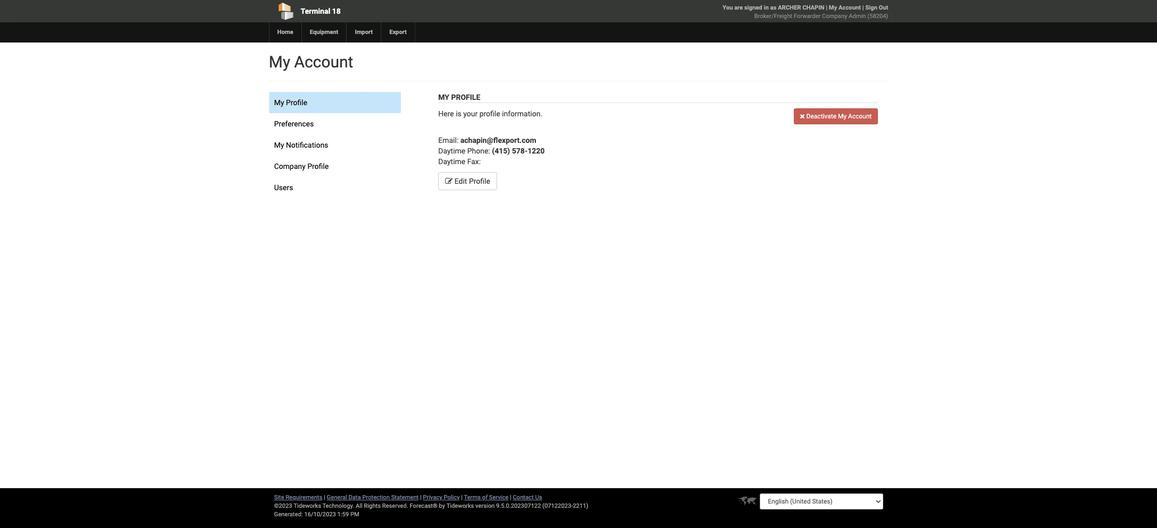 Task type: describe. For each thing, give the bounding box(es) containing it.
my account
[[269, 53, 353, 71]]

(58204)
[[868, 13, 889, 20]]

my inside button
[[838, 113, 847, 120]]

account inside you are signed in as archer chapin | my account | sign out broker/freight forwarder company admin (58204)
[[839, 4, 861, 11]]

sign
[[866, 4, 878, 11]]

your
[[463, 110, 478, 118]]

pencil square o image
[[445, 178, 453, 185]]

contact
[[513, 495, 534, 502]]

is
[[456, 110, 462, 118]]

archer
[[778, 4, 801, 11]]

site
[[274, 495, 284, 502]]

in
[[764, 4, 769, 11]]

statement
[[391, 495, 419, 502]]

1 vertical spatial account
[[294, 53, 353, 71]]

my up preferences
[[274, 98, 284, 107]]

terminal 18
[[301, 7, 341, 15]]

edit
[[455, 177, 467, 186]]

email: achapin@flexport.com daytime phone: (415) 578-1220 daytime fax:
[[438, 136, 545, 166]]

| left general
[[324, 495, 325, 502]]

general
[[327, 495, 347, 502]]

contact us link
[[513, 495, 542, 502]]

| up forecast®
[[420, 495, 422, 502]]

signed
[[745, 4, 763, 11]]

you
[[723, 4, 733, 11]]

pm
[[351, 512, 359, 519]]

of
[[482, 495, 488, 502]]

us
[[535, 495, 542, 502]]

tideworks
[[447, 503, 474, 510]]

import
[[355, 29, 373, 36]]

terms of service link
[[464, 495, 509, 502]]

fax:
[[467, 157, 481, 166]]

forwarder
[[794, 13, 821, 20]]

home
[[277, 29, 293, 36]]

2211)
[[573, 503, 589, 510]]

equipment link
[[301, 22, 347, 43]]

home link
[[269, 22, 301, 43]]

information.
[[502, 110, 543, 118]]

| up '9.5.0.202307122'
[[510, 495, 512, 502]]

profile up "your"
[[451, 93, 481, 102]]

profile
[[480, 110, 500, 118]]

1:59
[[338, 512, 349, 519]]

export link
[[381, 22, 415, 43]]

site requirements | general data protection statement | privacy policy | terms of service | contact us ©2023 tideworks technology. all rights reserved. forecast® by tideworks version 9.5.0.202307122 (07122023-2211) generated: 16/10/2023 1:59 pm
[[274, 495, 589, 519]]

0 horizontal spatial company
[[274, 162, 306, 171]]

terms
[[464, 495, 481, 502]]



Task type: locate. For each thing, give the bounding box(es) containing it.
sign out link
[[866, 4, 889, 11]]

1 horizontal spatial my profile
[[438, 93, 481, 102]]

(07122023-
[[543, 503, 573, 510]]

1 vertical spatial daytime
[[438, 157, 466, 166]]

| right chapin
[[826, 4, 828, 11]]

company up users
[[274, 162, 306, 171]]

|
[[826, 4, 828, 11], [863, 4, 864, 11], [324, 495, 325, 502], [420, 495, 422, 502], [461, 495, 463, 502], [510, 495, 512, 502]]

equipment
[[310, 29, 339, 36]]

as
[[771, 4, 777, 11]]

company profile
[[274, 162, 329, 171]]

profile right edit
[[469, 177, 490, 186]]

1220
[[528, 147, 545, 155]]

daytime up pencil square o icon
[[438, 157, 466, 166]]

my profile for preferences
[[274, 98, 307, 107]]

here
[[438, 110, 454, 118]]

notifications
[[286, 141, 328, 149]]

data
[[349, 495, 361, 502]]

0 vertical spatial daytime
[[438, 147, 466, 155]]

account down equipment link
[[294, 53, 353, 71]]

my right chapin
[[829, 4, 837, 11]]

by
[[439, 503, 445, 510]]

1 vertical spatial company
[[274, 162, 306, 171]]

import link
[[347, 22, 381, 43]]

policy
[[444, 495, 460, 502]]

daytime down email:
[[438, 147, 466, 155]]

phone:
[[467, 147, 490, 155]]

service
[[489, 495, 509, 502]]

16/10/2023
[[304, 512, 336, 519]]

my profile
[[438, 93, 481, 102], [274, 98, 307, 107]]

terminal 18 link
[[269, 0, 518, 22]]

my profile for here is your profile information.
[[438, 93, 481, 102]]

privacy policy link
[[423, 495, 460, 502]]

here is your profile information.
[[438, 110, 543, 118]]

| up tideworks
[[461, 495, 463, 502]]

are
[[735, 4, 743, 11]]

account right deactivate
[[849, 113, 872, 120]]

achapin@flexport.com
[[461, 136, 537, 145]]

profile up preferences
[[286, 98, 307, 107]]

technology.
[[323, 503, 354, 510]]

reserved.
[[382, 503, 408, 510]]

©2023 tideworks
[[274, 503, 321, 510]]

my profile up preferences
[[274, 98, 307, 107]]

0 vertical spatial account
[[839, 4, 861, 11]]

broker/freight
[[755, 13, 793, 20]]

edit profile button
[[438, 172, 497, 190]]

2 vertical spatial account
[[849, 113, 872, 120]]

preferences
[[274, 120, 314, 128]]

account up admin at top
[[839, 4, 861, 11]]

protection
[[362, 495, 390, 502]]

my profile up is
[[438, 93, 481, 102]]

deactivate
[[807, 113, 837, 120]]

chapin
[[803, 4, 825, 11]]

1 horizontal spatial company
[[822, 13, 848, 20]]

company down my account link
[[822, 13, 848, 20]]

my inside you are signed in as archer chapin | my account | sign out broker/freight forwarder company admin (58204)
[[829, 4, 837, 11]]

all
[[356, 503, 363, 510]]

profile down notifications
[[308, 162, 329, 171]]

0 vertical spatial company
[[822, 13, 848, 20]]

2 daytime from the top
[[438, 157, 466, 166]]

email:
[[438, 136, 459, 145]]

site requirements link
[[274, 495, 323, 502]]

export
[[389, 29, 407, 36]]

my right deactivate
[[838, 113, 847, 120]]

edit profile
[[453, 177, 490, 186]]

18
[[332, 7, 341, 15]]

generated:
[[274, 512, 303, 519]]

forecast®
[[410, 503, 438, 510]]

1 daytime from the top
[[438, 147, 466, 155]]

admin
[[849, 13, 866, 20]]

deactivate my account
[[805, 113, 872, 120]]

daytime
[[438, 147, 466, 155], [438, 157, 466, 166]]

my down preferences
[[274, 141, 284, 149]]

users
[[274, 184, 293, 192]]

0 horizontal spatial my profile
[[274, 98, 307, 107]]

account inside button
[[849, 113, 872, 120]]

my
[[829, 4, 837, 11], [269, 53, 290, 71], [438, 93, 450, 102], [274, 98, 284, 107], [838, 113, 847, 120], [274, 141, 284, 149]]

privacy
[[423, 495, 442, 502]]

my up here
[[438, 93, 450, 102]]

account
[[839, 4, 861, 11], [294, 53, 353, 71], [849, 113, 872, 120]]

times image
[[800, 113, 805, 120]]

(415)
[[492, 147, 510, 155]]

deactivate my account button
[[794, 109, 878, 124]]

578-
[[512, 147, 528, 155]]

my account link
[[829, 4, 861, 11]]

company inside you are signed in as archer chapin | my account | sign out broker/freight forwarder company admin (58204)
[[822, 13, 848, 20]]

terminal
[[301, 7, 330, 15]]

9.5.0.202307122
[[496, 503, 541, 510]]

general data protection statement link
[[327, 495, 419, 502]]

requirements
[[286, 495, 323, 502]]

version
[[476, 503, 495, 510]]

profile
[[451, 93, 481, 102], [286, 98, 307, 107], [308, 162, 329, 171], [469, 177, 490, 186]]

profile inside button
[[469, 177, 490, 186]]

rights
[[364, 503, 381, 510]]

company
[[822, 13, 848, 20], [274, 162, 306, 171]]

| left sign
[[863, 4, 864, 11]]

my down home link
[[269, 53, 290, 71]]

you are signed in as archer chapin | my account | sign out broker/freight forwarder company admin (58204)
[[723, 4, 889, 20]]

my notifications
[[274, 141, 328, 149]]

out
[[879, 4, 889, 11]]



Task type: vqa. For each thing, say whether or not it's contained in the screenshot.
account?
no



